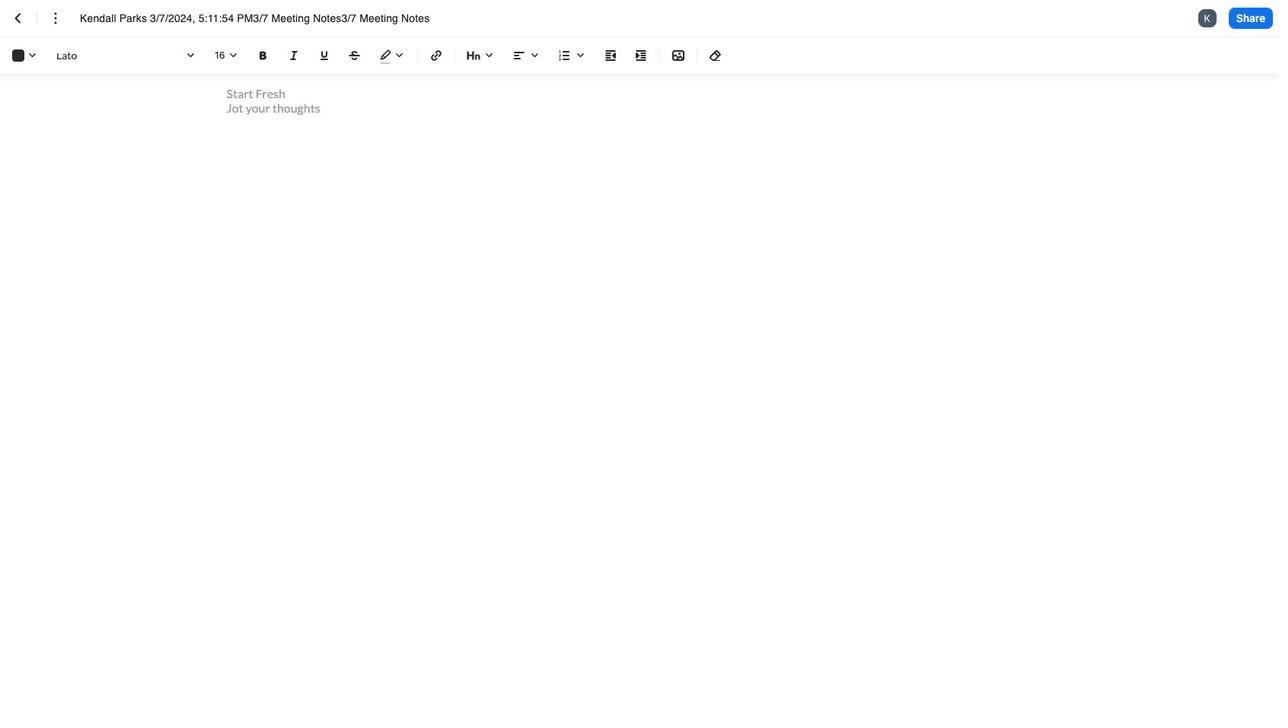Task type: describe. For each thing, give the bounding box(es) containing it.
bold image
[[254, 46, 273, 65]]

strikethrough image
[[346, 46, 364, 65]]

kendall parks image
[[1198, 9, 1216, 27]]

clear style image
[[707, 46, 725, 65]]

insert image image
[[669, 46, 687, 65]]

italic image
[[285, 46, 303, 65]]

more image
[[46, 9, 65, 27]]

increase indent image
[[632, 46, 650, 65]]



Task type: vqa. For each thing, say whether or not it's contained in the screenshot.
please in the . To export instant messages and chats please
no



Task type: locate. For each thing, give the bounding box(es) containing it.
link image
[[427, 46, 445, 65]]

all notes image
[[9, 9, 27, 27]]

underline image
[[315, 46, 333, 65]]

decrease indent image
[[601, 46, 620, 65]]

None text field
[[80, 11, 458, 26]]



